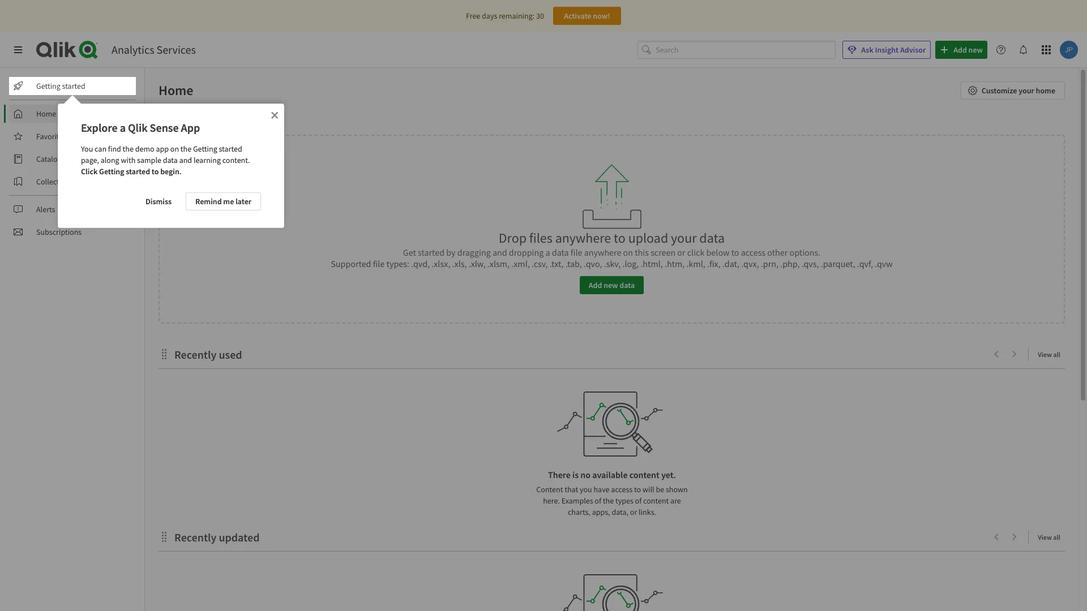 Task type: describe. For each thing, give the bounding box(es) containing it.
are
[[671, 496, 681, 507]]

home inside navigation pane element
[[36, 109, 56, 119]]

view all for recently used
[[1038, 351, 1061, 359]]

favorites link
[[9, 127, 136, 146]]

explore
[[81, 121, 118, 135]]

apps,
[[592, 508, 610, 518]]

.qvs,
[[802, 258, 819, 270]]

subscriptions
[[36, 227, 82, 237]]

begin.
[[160, 166, 182, 177]]

view all link for recently used
[[1038, 347, 1066, 362]]

along
[[101, 155, 119, 165]]

1 horizontal spatial getting
[[99, 166, 124, 177]]

activate
[[564, 11, 592, 21]]

click
[[81, 166, 98, 177]]

catalog link
[[9, 150, 136, 168]]

this
[[635, 247, 649, 258]]

data,
[[612, 508, 629, 518]]

.qvd,
[[411, 258, 430, 270]]

content.
[[222, 155, 250, 165]]

.skv,
[[604, 258, 621, 270]]

have
[[594, 485, 610, 495]]

later
[[236, 196, 252, 207]]

recently for recently used
[[174, 348, 217, 362]]

.xlsm,
[[488, 258, 510, 270]]

below
[[707, 247, 730, 258]]

catalog
[[36, 154, 61, 164]]

alerts
[[36, 204, 55, 215]]

all for recently updated
[[1054, 534, 1061, 542]]

you
[[81, 144, 93, 154]]

remaining:
[[499, 11, 535, 21]]

.txt,
[[550, 258, 564, 270]]

charts,
[[568, 508, 591, 518]]

anywhere up .tab,
[[555, 229, 611, 247]]

the inside there is no available content yet. content that you have access to will be shown here. examples of the types of content are charts, apps, data, or links.
[[603, 496, 614, 507]]

searchbar element
[[638, 41, 836, 59]]

analytics services element
[[112, 42, 196, 57]]

1 horizontal spatial the
[[181, 144, 192, 154]]

supported
[[331, 258, 371, 270]]

links.
[[639, 508, 657, 518]]

used
[[219, 348, 242, 362]]

started down with
[[126, 166, 150, 177]]

1 of from the left
[[595, 496, 602, 507]]

be
[[656, 485, 665, 495]]

other
[[768, 247, 788, 258]]

.log,
[[623, 258, 639, 270]]

.dat,
[[723, 258, 740, 270]]

analytics
[[112, 42, 154, 57]]

will
[[643, 485, 655, 495]]

dismiss button
[[137, 192, 181, 211]]

0 vertical spatial content
[[630, 470, 660, 481]]

main content containing home
[[140, 68, 1088, 612]]

insight
[[875, 45, 899, 55]]

.xls,
[[452, 258, 467, 270]]

now!
[[593, 11, 610, 21]]

to right below
[[732, 247, 740, 258]]

.qvw
[[875, 258, 893, 270]]

advisor
[[901, 45, 926, 55]]

activate now!
[[564, 11, 610, 21]]

and inside the drop files anywhere to upload your data get started by dragging and dropping a data file anywhere on this screen or click below to access other options. supported file types: .qvd, .xlsx, .xls, .xlw, .xlsm, .xml, .csv, .txt, .tab, .qvo, .skv, .log, .html, .htm, .kml, .fix, .dat, .qvx, .prn, .php, .qvs, .parquet, .qvf, .qvw
[[493, 247, 507, 258]]

there
[[548, 470, 571, 481]]

add new data
[[589, 280, 635, 291]]

updated
[[219, 531, 260, 545]]

remind me later
[[195, 196, 252, 207]]

data up '.fix,'
[[700, 229, 725, 247]]

upload
[[629, 229, 669, 247]]

to inside you can find the demo app on the getting started page, along with sample data and learning content. click getting started to begin.
[[152, 166, 159, 177]]

.xml,
[[512, 258, 530, 270]]

a inside '×' dialog
[[120, 121, 126, 135]]

customize your home button
[[961, 82, 1066, 100]]

can
[[95, 144, 107, 154]]

home
[[1036, 86, 1056, 96]]

drop
[[499, 229, 527, 247]]

remind
[[195, 196, 222, 207]]

your inside button
[[1019, 86, 1035, 96]]

you can find the demo app on the getting started page, along with sample data and learning content. click getting started to begin.
[[81, 144, 252, 177]]

getting inside 'link'
[[36, 81, 60, 91]]

screen
[[651, 247, 676, 258]]

home link
[[9, 105, 136, 123]]

recently used
[[174, 348, 242, 362]]

.fix,
[[708, 258, 721, 270]]

.qvf,
[[858, 258, 873, 270]]

to left this
[[614, 229, 626, 247]]

ask insight advisor button
[[843, 41, 931, 59]]

recently used link
[[174, 348, 247, 362]]

access inside the drop files anywhere to upload your data get started by dragging and dropping a data file anywhere on this screen or click below to access other options. supported file types: .qvd, .xlsx, .xls, .xlw, .xlsm, .xml, .csv, .txt, .tab, .qvo, .skv, .log, .html, .htm, .kml, .fix, .dat, .qvx, .prn, .php, .qvs, .parquet, .qvf, .qvw
[[741, 247, 766, 258]]

days
[[482, 11, 498, 21]]

close sidebar menu image
[[14, 45, 23, 54]]

.prn,
[[761, 258, 779, 270]]

recently for recently updated
[[174, 531, 217, 545]]

.php,
[[781, 258, 800, 270]]

sample
[[137, 155, 161, 165]]

.xlw,
[[469, 258, 486, 270]]

activate now! link
[[553, 7, 621, 25]]

.html,
[[641, 258, 663, 270]]

recently updated link
[[174, 531, 264, 545]]

no
[[581, 470, 591, 481]]

available
[[593, 470, 628, 481]]



Task type: vqa. For each thing, say whether or not it's contained in the screenshot.
all associated with Recently used
yes



Task type: locate. For each thing, give the bounding box(es) containing it.
1 vertical spatial recently
[[174, 531, 217, 545]]

view for recently used
[[1038, 351, 1052, 359]]

1 vertical spatial home
[[36, 109, 56, 119]]

here.
[[543, 496, 560, 507]]

main content
[[140, 68, 1088, 612]]

2 horizontal spatial the
[[603, 496, 614, 507]]

2 view all from the top
[[1038, 534, 1061, 542]]

2 of from the left
[[635, 496, 642, 507]]

and
[[179, 155, 192, 165], [493, 247, 507, 258]]

×
[[271, 106, 279, 122]]

view all
[[1038, 351, 1061, 359], [1038, 534, 1061, 542]]

.qvo,
[[584, 258, 602, 270]]

2 all from the top
[[1054, 534, 1061, 542]]

.tab,
[[566, 258, 582, 270]]

dismiss
[[146, 196, 172, 207]]

or right data, on the bottom
[[630, 508, 637, 518]]

1 vertical spatial access
[[611, 485, 633, 495]]

a left qlik
[[120, 121, 126, 135]]

1 horizontal spatial your
[[1019, 86, 1035, 96]]

1 view all from the top
[[1038, 351, 1061, 359]]

data up begin.
[[163, 155, 178, 165]]

move collection image
[[159, 532, 170, 543]]

the down app
[[181, 144, 192, 154]]

recently right move collection image
[[174, 348, 217, 362]]

0 vertical spatial and
[[179, 155, 192, 165]]

0 horizontal spatial file
[[373, 258, 385, 270]]

1 horizontal spatial of
[[635, 496, 642, 507]]

collections
[[36, 177, 73, 187]]

0 vertical spatial recently
[[174, 348, 217, 362]]

types:
[[387, 258, 409, 270]]

on right app
[[170, 144, 179, 154]]

started
[[62, 81, 85, 91], [219, 144, 242, 154], [126, 166, 150, 177], [418, 247, 445, 258]]

started inside the drop files anywhere to upload your data get started by dragging and dropping a data file anywhere on this screen or click below to access other options. supported file types: .qvd, .xlsx, .xls, .xlw, .xlsm, .xml, .csv, .txt, .tab, .qvo, .skv, .log, .html, .htm, .kml, .fix, .dat, .qvx, .prn, .php, .qvs, .parquet, .qvf, .qvw
[[418, 247, 445, 258]]

of up apps,
[[595, 496, 602, 507]]

you
[[580, 485, 592, 495]]

is
[[573, 470, 579, 481]]

subscriptions link
[[9, 223, 136, 241]]

getting down along
[[99, 166, 124, 177]]

app
[[156, 144, 169, 154]]

0 vertical spatial view all link
[[1038, 347, 1066, 362]]

with
[[121, 155, 136, 165]]

1 vertical spatial view all
[[1038, 534, 1061, 542]]

× dialog
[[58, 104, 284, 228]]

free days remaining: 30
[[466, 11, 544, 21]]

getting up learning
[[193, 144, 217, 154]]

content down be
[[644, 496, 669, 507]]

1 view all link from the top
[[1038, 347, 1066, 362]]

there is no available content yet. content that you have access to will be shown here. examples of the types of content are charts, apps, data, or links.
[[537, 470, 688, 518]]

or inside there is no available content yet. content that you have access to will be shown here. examples of the types of content are charts, apps, data, or links.
[[630, 508, 637, 518]]

a right dropping in the top of the page
[[546, 247, 550, 258]]

0 vertical spatial getting
[[36, 81, 60, 91]]

0 horizontal spatial and
[[179, 155, 192, 165]]

1 vertical spatial view
[[1038, 534, 1052, 542]]

free
[[466, 11, 481, 21]]

0 vertical spatial all
[[1054, 351, 1061, 359]]

on left this
[[623, 247, 633, 258]]

shown
[[666, 485, 688, 495]]

access up types
[[611, 485, 633, 495]]

anywhere
[[555, 229, 611, 247], [584, 247, 622, 258]]

2 view from the top
[[1038, 534, 1052, 542]]

to down sample
[[152, 166, 159, 177]]

home inside 'main content'
[[159, 82, 193, 99]]

on inside the drop files anywhere to upload your data get started by dragging and dropping a data file anywhere on this screen or click below to access other options. supported file types: .qvd, .xlsx, .xls, .xlw, .xlsm, .xml, .csv, .txt, .tab, .qvo, .skv, .log, .html, .htm, .kml, .fix, .dat, .qvx, .prn, .php, .qvs, .parquet, .qvf, .qvw
[[623, 247, 633, 258]]

move collection image
[[159, 349, 170, 360]]

yet.
[[662, 470, 676, 481]]

1 horizontal spatial home
[[159, 82, 193, 99]]

1 vertical spatial a
[[546, 247, 550, 258]]

add new data button
[[580, 277, 644, 295]]

to inside there is no available content yet. content that you have access to will be shown here. examples of the types of content are charts, apps, data, or links.
[[634, 485, 641, 495]]

ask
[[862, 45, 874, 55]]

0 vertical spatial a
[[120, 121, 126, 135]]

and inside you can find the demo app on the getting started page, along with sample data and learning content. click getting started to begin.
[[179, 155, 192, 165]]

1 all from the top
[[1054, 351, 1061, 359]]

0 horizontal spatial home
[[36, 109, 56, 119]]

1 vertical spatial or
[[630, 508, 637, 518]]

1 horizontal spatial file
[[571, 247, 583, 258]]

data inside you can find the demo app on the getting started page, along with sample data and learning content. click getting started to begin.
[[163, 155, 178, 165]]

1 vertical spatial on
[[623, 247, 633, 258]]

1 view from the top
[[1038, 351, 1052, 359]]

home
[[159, 82, 193, 99], [36, 109, 56, 119]]

view all for recently updated
[[1038, 534, 1061, 542]]

1 horizontal spatial on
[[623, 247, 633, 258]]

analytics services
[[112, 42, 196, 57]]

home up favorites
[[36, 109, 56, 119]]

content
[[630, 470, 660, 481], [644, 496, 669, 507]]

0 horizontal spatial a
[[120, 121, 126, 135]]

examples
[[562, 496, 593, 507]]

view for recently updated
[[1038, 534, 1052, 542]]

0 horizontal spatial of
[[595, 496, 602, 507]]

view all link
[[1038, 347, 1066, 362], [1038, 530, 1066, 544]]

dropping
[[509, 247, 544, 258]]

0 vertical spatial access
[[741, 247, 766, 258]]

all for recently used
[[1054, 351, 1061, 359]]

0 horizontal spatial getting
[[36, 81, 60, 91]]

get
[[403, 247, 416, 258]]

0 horizontal spatial the
[[123, 144, 134, 154]]

1 vertical spatial content
[[644, 496, 669, 507]]

recently updated
[[174, 531, 260, 545]]

Search text field
[[656, 41, 836, 59]]

the
[[123, 144, 134, 154], [181, 144, 192, 154], [603, 496, 614, 507]]

collections link
[[9, 173, 136, 191]]

on
[[170, 144, 179, 154], [623, 247, 633, 258]]

0 vertical spatial view all
[[1038, 351, 1061, 359]]

recently right move collection icon
[[174, 531, 217, 545]]

your up .htm, on the top of the page
[[671, 229, 697, 247]]

of right types
[[635, 496, 642, 507]]

0 horizontal spatial or
[[630, 508, 637, 518]]

30
[[536, 11, 544, 21]]

the down have
[[603, 496, 614, 507]]

.htm,
[[665, 258, 685, 270]]

0 horizontal spatial on
[[170, 144, 179, 154]]

data
[[163, 155, 178, 165], [700, 229, 725, 247], [552, 247, 569, 258], [620, 280, 635, 291]]

add
[[589, 280, 602, 291]]

or inside the drop files anywhere to upload your data get started by dragging and dropping a data file anywhere on this screen or click below to access other options. supported file types: .qvd, .xlsx, .xls, .xlw, .xlsm, .xml, .csv, .txt, .tab, .qvo, .skv, .log, .html, .htm, .kml, .fix, .dat, .qvx, .prn, .php, .qvs, .parquet, .qvf, .qvw
[[678, 247, 686, 258]]

data inside button
[[620, 280, 635, 291]]

1 vertical spatial getting
[[193, 144, 217, 154]]

your left 'home'
[[1019, 86, 1035, 96]]

anywhere left .log,
[[584, 247, 622, 258]]

content up will
[[630, 470, 660, 481]]

your inside the drop files anywhere to upload your data get started by dragging and dropping a data file anywhere on this screen or click below to access other options. supported file types: .qvd, .xlsx, .xls, .xlw, .xlsm, .xml, .csv, .txt, .tab, .qvo, .skv, .log, .html, .htm, .kml, .fix, .dat, .qvx, .prn, .php, .qvs, .parquet, .qvf, .qvw
[[671, 229, 697, 247]]

0 vertical spatial on
[[170, 144, 179, 154]]

and up begin.
[[179, 155, 192, 165]]

and left .xml,
[[493, 247, 507, 258]]

by
[[447, 247, 456, 258]]

or
[[678, 247, 686, 258], [630, 508, 637, 518]]

1 vertical spatial all
[[1054, 534, 1061, 542]]

drop files anywhere to upload your data get started by dragging and dropping a data file anywhere on this screen or click below to access other options. supported file types: .qvd, .xlsx, .xls, .xlw, .xlsm, .xml, .csv, .txt, .tab, .qvo, .skv, .log, .html, .htm, .kml, .fix, .dat, .qvx, .prn, .php, .qvs, .parquet, .qvf, .qvw
[[331, 229, 893, 270]]

data right 'new'
[[620, 280, 635, 291]]

0 vertical spatial home
[[159, 82, 193, 99]]

to left will
[[634, 485, 641, 495]]

file left .qvo, in the top of the page
[[571, 247, 583, 258]]

0 vertical spatial your
[[1019, 86, 1035, 96]]

started inside 'link'
[[62, 81, 85, 91]]

or left click
[[678, 247, 686, 258]]

0 vertical spatial or
[[678, 247, 686, 258]]

learning
[[194, 155, 221, 165]]

of
[[595, 496, 602, 507], [635, 496, 642, 507]]

2 horizontal spatial getting
[[193, 144, 217, 154]]

data right .csv,
[[552, 247, 569, 258]]

files
[[530, 229, 553, 247]]

file
[[571, 247, 583, 258], [373, 258, 385, 270]]

favorites
[[36, 131, 66, 142]]

.kml,
[[687, 258, 706, 270]]

2 vertical spatial getting
[[99, 166, 124, 177]]

1 horizontal spatial a
[[546, 247, 550, 258]]

× button
[[271, 106, 279, 122]]

customize your home
[[982, 86, 1056, 96]]

view all link for recently updated
[[1038, 530, 1066, 544]]

1 vertical spatial view all link
[[1038, 530, 1066, 544]]

a inside the drop files anywhere to upload your data get started by dragging and dropping a data file anywhere on this screen or click below to access other options. supported file types: .qvd, .xlsx, .xls, .xlw, .xlsm, .xml, .csv, .txt, .tab, .qvo, .skv, .log, .html, .htm, .kml, .fix, .dat, .qvx, .prn, .php, .qvs, .parquet, .qvf, .qvw
[[546, 247, 550, 258]]

getting
[[36, 81, 60, 91], [193, 144, 217, 154], [99, 166, 124, 177]]

alerts link
[[9, 201, 136, 219]]

on inside you can find the demo app on the getting started page, along with sample data and learning content. click getting started to begin.
[[170, 144, 179, 154]]

.csv,
[[532, 258, 548, 270]]

started up content.
[[219, 144, 242, 154]]

that
[[565, 485, 578, 495]]

access inside there is no available content yet. content that you have access to will be shown here. examples of the types of content are charts, apps, data, or links.
[[611, 485, 633, 495]]

customize
[[982, 86, 1018, 96]]

home up sense
[[159, 82, 193, 99]]

all
[[1054, 351, 1061, 359], [1054, 534, 1061, 542]]

content
[[537, 485, 563, 495]]

started left the by
[[418, 247, 445, 258]]

new
[[604, 280, 618, 291]]

page,
[[81, 155, 99, 165]]

qlik
[[128, 121, 148, 135]]

0 vertical spatial view
[[1038, 351, 1052, 359]]

access left other in the right of the page
[[741, 247, 766, 258]]

1 horizontal spatial access
[[741, 247, 766, 258]]

the up with
[[123, 144, 134, 154]]

1 horizontal spatial and
[[493, 247, 507, 258]]

1 vertical spatial and
[[493, 247, 507, 258]]

2 view all link from the top
[[1038, 530, 1066, 544]]

file left types:
[[373, 258, 385, 270]]

started up home link
[[62, 81, 85, 91]]

navigation pane element
[[0, 73, 144, 246]]

types
[[616, 496, 634, 507]]

getting up home link
[[36, 81, 60, 91]]

0 horizontal spatial access
[[611, 485, 633, 495]]

services
[[157, 42, 196, 57]]

1 vertical spatial your
[[671, 229, 697, 247]]

.parquet,
[[821, 258, 856, 270]]

0 horizontal spatial your
[[671, 229, 697, 247]]

1 horizontal spatial or
[[678, 247, 686, 258]]



